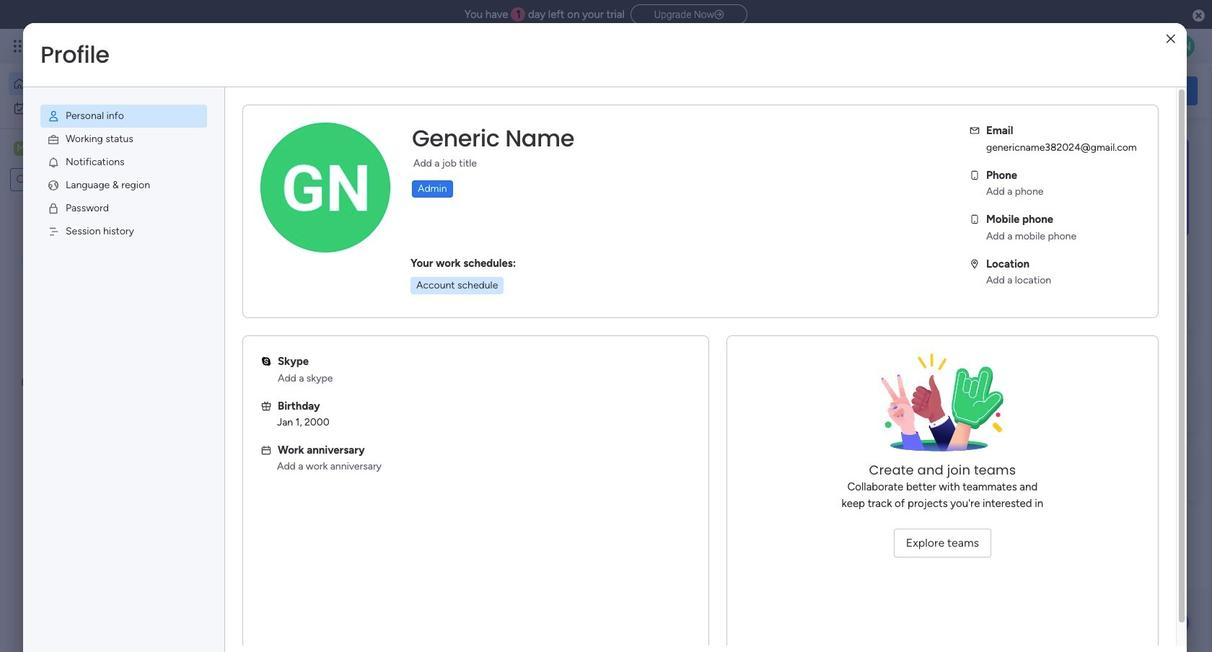 Task type: vqa. For each thing, say whether or not it's contained in the screenshot.
second Public board icon from the left
no



Task type: describe. For each thing, give the bounding box(es) containing it.
workspace image
[[14, 141, 28, 157]]

workspace selection element
[[14, 140, 121, 159]]

v2 user feedback image
[[993, 82, 1004, 99]]

component image
[[241, 315, 254, 328]]

clear search image
[[105, 172, 119, 187]]

notifications image
[[47, 156, 60, 169]]

5 menu item from the top
[[40, 197, 207, 220]]

3 menu item from the top
[[40, 151, 207, 174]]

working status image
[[47, 133, 60, 146]]

component image
[[479, 315, 492, 328]]

select product image
[[13, 39, 27, 53]]

1 option from the top
[[9, 72, 175, 95]]

public board image
[[479, 292, 495, 308]]

close recently visited image
[[223, 146, 240, 164]]

quick search results list box
[[223, 164, 947, 355]]

1 menu item from the top
[[40, 105, 207, 128]]

close my workspaces image
[[223, 421, 240, 438]]

Search in workspace field
[[30, 171, 103, 188]]

6 menu item from the top
[[40, 220, 207, 243]]

v2 bolt switch image
[[1105, 83, 1114, 98]]

generic name image
[[1172, 35, 1195, 58]]

language & region image
[[47, 179, 60, 192]]

2 option from the top
[[9, 97, 175, 120]]

2 menu item from the top
[[40, 128, 207, 151]]



Task type: locate. For each thing, give the bounding box(es) containing it.
option up workspace selection element
[[9, 97, 175, 120]]

public board image
[[241, 292, 257, 308]]

password image
[[47, 202, 60, 215]]

templates image image
[[994, 138, 1185, 237]]

None field
[[408, 123, 578, 154]]

1 vertical spatial option
[[9, 97, 175, 120]]

no teams image
[[870, 354, 1015, 462]]

close image
[[1166, 34, 1175, 44]]

session history image
[[47, 225, 60, 238]]

open update feed (inbox) image
[[223, 372, 240, 390]]

0 vertical spatial option
[[9, 72, 175, 95]]

menu menu
[[23, 87, 224, 260]]

4 menu item from the top
[[40, 174, 207, 197]]

getting started element
[[981, 373, 1198, 431]]

add to favorites image
[[430, 293, 445, 307]]

dapulse close image
[[1193, 9, 1205, 23]]

workspace image
[[247, 464, 281, 499]]

option up personal info icon
[[9, 72, 175, 95]]

option
[[9, 72, 175, 95], [9, 97, 175, 120]]

menu item
[[40, 105, 207, 128], [40, 128, 207, 151], [40, 151, 207, 174], [40, 174, 207, 197], [40, 197, 207, 220], [40, 220, 207, 243]]

dapulse rightstroke image
[[714, 9, 724, 20]]

personal info image
[[47, 110, 60, 123]]



